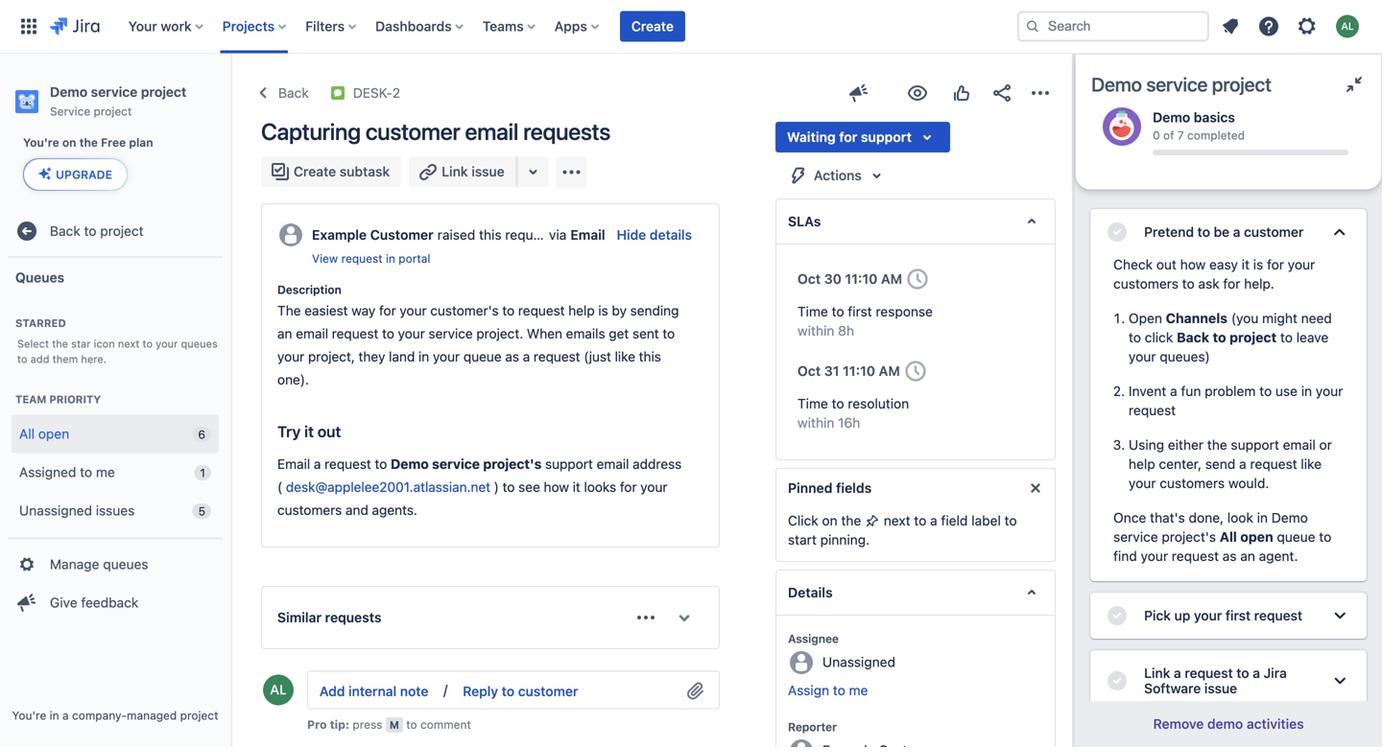 Task type: describe. For each thing, give the bounding box(es) containing it.
link a request to a jira software issue button
[[1091, 651, 1367, 712]]

sending
[[630, 303, 679, 319]]

create subtask button
[[261, 156, 401, 187]]

checked image for pick
[[1106, 605, 1129, 628]]

starred
[[15, 317, 66, 330]]

the up pinning.
[[841, 513, 861, 529]]

a inside "pretend to be a customer" dropdown button
[[1233, 224, 1241, 240]]

am for oct 31 11:10 am
[[879, 363, 900, 379]]

queue inside queue to find your request as an agent.
[[1277, 529, 1316, 545]]

start
[[788, 532, 817, 548]]

unassigned for unassigned
[[823, 655, 896, 671]]

service inside the demo service project service project
[[91, 84, 138, 100]]

5
[[198, 505, 205, 518]]

press
[[353, 719, 383, 732]]

to inside team priority group
[[80, 465, 92, 481]]

on for click
[[822, 513, 838, 529]]

pinned
[[788, 481, 833, 496]]

first inside dropdown button
[[1226, 608, 1251, 624]]

next inside the starred select the star icon next to your queues to add them here.
[[118, 338, 140, 351]]

a left company-
[[62, 709, 69, 723]]

field
[[941, 513, 968, 529]]

starred select the star icon next to your queues to add them here.
[[15, 317, 218, 366]]

issue inside the link a request to a jira software issue
[[1205, 681, 1237, 697]]

email inside support email address (
[[597, 457, 629, 472]]

assignee
[[788, 633, 839, 646]]

pick
[[1144, 608, 1171, 624]]

to inside the invent a fun problem to use in your request
[[1260, 384, 1272, 399]]

request up when
[[518, 303, 565, 319]]

software
[[1144, 681, 1201, 697]]

demo service project service project
[[50, 84, 187, 118]]

30
[[824, 271, 842, 287]]

to leave your queues)
[[1129, 330, 1329, 365]]

queue inside the easiest way for your customer's to request help is by sending an email request to your service project. when emails get sent to your project, they land in your queue as a request (just like this one).
[[464, 349, 502, 365]]

email a request to demo service project's
[[277, 457, 542, 472]]

and
[[346, 503, 368, 519]]

send
[[1206, 457, 1236, 472]]

the easiest way for your customer's to request help is by sending an email request to your service project. when emails get sent to your project, they land in your queue as a request (just like this one).
[[277, 303, 683, 388]]

slas element
[[776, 199, 1056, 245]]

to left be
[[1198, 224, 1210, 240]]

queues inside the starred select the star icon next to your queues to add them here.
[[181, 338, 218, 351]]

is inside check out how easy it is for your customers to ask for help.
[[1253, 257, 1264, 273]]

it for ) to see how it looks for your customers and agents.
[[573, 480, 581, 495]]

oct 30 11:10 am
[[798, 271, 903, 287]]

icon
[[94, 338, 115, 351]]

to right the m
[[406, 719, 417, 732]]

time for time to first response within 8h
[[798, 304, 828, 320]]

1 horizontal spatial back to project
[[1177, 330, 1277, 346]]

)
[[494, 480, 499, 495]]

your inside using either the support email or help center, send a request like your customers would.
[[1129, 476, 1156, 492]]

as inside the easiest way for your customer's to request help is by sending an email request to your service project. when emails get sent to your project, they land in your queue as a request (just like this one).
[[505, 349, 519, 365]]

view request in portal link
[[312, 251, 430, 267]]

slas
[[788, 214, 821, 229]]

me for assign to me
[[849, 683, 868, 699]]

primary element
[[12, 0, 1018, 53]]

would.
[[1229, 476, 1270, 492]]

manage queues
[[50, 557, 148, 573]]

they
[[359, 349, 385, 365]]

checked image for link
[[1106, 670, 1129, 693]]

when
[[527, 326, 563, 342]]

invent a fun problem to use in your request
[[1129, 384, 1343, 419]]

managed
[[127, 709, 177, 723]]

to inside (you might need to click
[[1129, 330, 1141, 346]]

dashboards
[[375, 18, 452, 34]]

assign to me button
[[788, 682, 1036, 701]]

1 horizontal spatial requests
[[523, 118, 611, 145]]

for inside ) to see how it looks for your customers and agents.
[[620, 480, 637, 495]]

project inside "back to project" link
[[100, 223, 144, 239]]

collapse panel image
[[1343, 73, 1366, 96]]

easiest
[[304, 303, 348, 319]]

click
[[788, 513, 819, 529]]

demo up desk@applelee2001.atlassian.net link
[[391, 457, 429, 472]]

details element
[[776, 570, 1056, 616]]

settings image
[[1296, 15, 1319, 38]]

to inside time to first response within 8h
[[832, 304, 844, 320]]

your inside the starred select the star icon next to your queues to add them here.
[[156, 338, 178, 351]]

request down way
[[332, 326, 379, 342]]

project.
[[476, 326, 523, 342]]

help inside the easiest way for your customer's to request help is by sending an email request to your service project. when emails get sent to your project, they land in your queue as a request (just like this one).
[[569, 303, 595, 319]]

share image
[[991, 82, 1014, 105]]

waiting
[[787, 129, 836, 145]]

all open inside team priority group
[[19, 426, 69, 442]]

0 horizontal spatial back to project
[[50, 223, 144, 239]]

me for assigned to me
[[96, 465, 115, 481]]

issues
[[96, 503, 135, 519]]

agent.
[[1259, 549, 1298, 565]]

desk-
[[353, 85, 392, 101]]

open
[[1129, 311, 1163, 326]]

details
[[788, 585, 833, 601]]

demo service project
[[1092, 73, 1272, 96]]

apps button
[[549, 11, 607, 42]]

demo for demo basics 0 of 7 completed
[[1153, 109, 1191, 125]]

land
[[389, 349, 415, 365]]

pinned fields
[[788, 481, 872, 496]]

7
[[1178, 129, 1184, 142]]

or
[[1320, 437, 1332, 453]]

reply
[[463, 684, 498, 700]]

(you might need to click
[[1129, 311, 1332, 346]]

0 vertical spatial project's
[[483, 457, 542, 472]]

you're on the free plan
[[23, 136, 153, 149]]

for down easy on the top right of page
[[1223, 276, 1241, 292]]

team
[[15, 394, 46, 406]]

your inside the invent a fun problem to use in your request
[[1316, 384, 1343, 399]]

by
[[612, 303, 627, 319]]

project up plan
[[141, 84, 187, 100]]

activity
[[261, 692, 310, 708]]

next to a field label to start pinning.
[[788, 513, 1017, 548]]

on for you're
[[62, 136, 76, 149]]

1 vertical spatial all
[[1220, 529, 1237, 545]]

an inside queue to find your request as an agent.
[[1241, 549, 1256, 565]]

to up project. at top
[[502, 303, 515, 319]]

remove
[[1154, 717, 1204, 733]]

service up demo basics 0 of 7 completed
[[1147, 73, 1208, 96]]

internal
[[349, 684, 397, 700]]

a up remove
[[1174, 666, 1181, 682]]

once
[[1114, 510, 1146, 526]]

agents.
[[372, 503, 417, 519]]

star
[[71, 338, 91, 351]]

remove demo activities button
[[1152, 709, 1306, 740]]

help image
[[1258, 15, 1281, 38]]

a inside using either the support email or help center, send a request like your customers would.
[[1240, 457, 1247, 472]]

is inside the easiest way for your customer's to request help is by sending an email request to your service project. when emails get sent to your project, they land in your queue as a request (just like this one).
[[598, 303, 608, 319]]

next inside next to a field label to start pinning.
[[884, 513, 911, 529]]

like inside the easiest way for your customer's to request help is by sending an email request to your service project. when emails get sent to your project, they land in your queue as a request (just like this one).
[[615, 349, 635, 365]]

support inside support email address (
[[545, 457, 593, 472]]

back to project link
[[8, 212, 223, 251]]

apps
[[555, 18, 587, 34]]

customer
[[370, 227, 434, 243]]

all inside team priority group
[[19, 426, 35, 442]]

request inside the invent a fun problem to use in your request
[[1129, 403, 1176, 419]]

in left portal
[[386, 252, 395, 265]]

resolution
[[848, 396, 909, 412]]

reporter
[[788, 721, 837, 734]]

0 horizontal spatial customer
[[366, 118, 460, 145]]

assign
[[788, 683, 830, 699]]

email up the link issue
[[465, 118, 519, 145]]

description
[[277, 283, 341, 297]]

search image
[[1025, 19, 1041, 34]]

1 horizontal spatial all open
[[1220, 529, 1274, 545]]

(
[[277, 480, 282, 495]]

project,
[[308, 349, 355, 365]]

you're in a company-managed project
[[12, 709, 218, 723]]

you're for you're in a company-managed project
[[12, 709, 46, 723]]

hide
[[617, 227, 646, 243]]

2
[[392, 85, 400, 101]]

project up free
[[94, 105, 132, 118]]

chevron image
[[1329, 221, 1352, 244]]

chevron image for link a request to a jira software issue
[[1329, 670, 1352, 693]]

support inside dropdown button
[[861, 129, 912, 145]]

group containing manage queues
[[8, 538, 223, 628]]

to up land
[[382, 326, 394, 342]]

request inside queue to find your request as an agent.
[[1172, 549, 1219, 565]]

project's inside once that's done, look in demo service project's
[[1162, 529, 1216, 545]]

comment
[[420, 719, 471, 732]]

to up desk@applelee2001.atlassian.net link
[[375, 457, 387, 472]]

support inside using either the support email or help center, send a request like your customers would.
[[1231, 437, 1280, 453]]

emails
[[566, 326, 605, 342]]

1 horizontal spatial open
[[1241, 529, 1274, 545]]

0 horizontal spatial it
[[304, 423, 314, 441]]

use
[[1276, 384, 1298, 399]]

checked image for pretend
[[1106, 221, 1129, 244]]

to inside check out how easy it is for your customers to ask for help.
[[1182, 276, 1195, 292]]

create for create subtask
[[294, 164, 336, 180]]

to left field
[[914, 513, 927, 529]]

0 horizontal spatial requests
[[325, 610, 382, 626]]

capturing customer email requests
[[261, 118, 611, 145]]

looks
[[584, 480, 616, 495]]

service request image
[[330, 85, 345, 101]]

jira
[[1264, 666, 1287, 682]]

request inside the link a request to a jira software issue
[[1185, 666, 1233, 682]]

you're for you're on the free plan
[[23, 136, 59, 149]]

assigned to me
[[19, 465, 115, 481]]

issue inside button
[[472, 164, 505, 180]]

teams button
[[477, 11, 543, 42]]

demo inside once that's done, look in demo service project's
[[1272, 510, 1308, 526]]

address
[[633, 457, 682, 472]]

demo for demo service project
[[1092, 73, 1142, 96]]

up
[[1175, 608, 1191, 624]]

to left "add"
[[17, 353, 27, 366]]

to inside the link a request to a jira software issue
[[1237, 666, 1249, 682]]

check
[[1114, 257, 1153, 273]]

using
[[1129, 437, 1165, 453]]

a left jira
[[1253, 666, 1260, 682]]

to right assign
[[833, 683, 846, 699]]

assignee pin to top. only you can see pinned fields. image
[[843, 632, 858, 647]]

queue to find your request as an agent.
[[1114, 529, 1332, 565]]

11:10 for 30
[[845, 271, 878, 287]]



Task type: locate. For each thing, give the bounding box(es) containing it.
in inside once that's done, look in demo service project's
[[1257, 510, 1268, 526]]

the inside using either the support email or help center, send a request like your customers would.
[[1208, 437, 1228, 453]]

email inside using either the support email or help center, send a request like your customers would.
[[1283, 437, 1316, 453]]

0 vertical spatial back
[[278, 85, 309, 101]]

it right easy on the top right of page
[[1242, 257, 1250, 273]]

issue left link web pages and more image on the top left of page
[[472, 164, 505, 180]]

this inside the easiest way for your customer's to request help is by sending an email request to your service project. when emails get sent to your project, they land in your queue as a request (just like this one).
[[639, 349, 661, 365]]

1 vertical spatial out
[[318, 423, 341, 441]]

to right label
[[1005, 513, 1017, 529]]

0 horizontal spatial create
[[294, 164, 336, 180]]

link up remove
[[1144, 666, 1171, 682]]

time inside time to resolution within 16h
[[798, 396, 828, 412]]

link down capturing customer email requests
[[442, 164, 468, 180]]

desk@applelee2001.atlassian.net link
[[286, 480, 491, 495]]

1 vertical spatial queues
[[103, 557, 148, 573]]

how up ask
[[1180, 257, 1206, 273]]

link web pages and more image
[[522, 160, 545, 183]]

1 vertical spatial me
[[849, 683, 868, 699]]

customers inside check out how easy it is for your customers to ask for help.
[[1114, 276, 1179, 292]]

an left agent.
[[1241, 549, 1256, 565]]

in left company-
[[50, 709, 59, 723]]

0 vertical spatial support
[[861, 129, 912, 145]]

to down upgrade
[[84, 223, 96, 239]]

desk-2 link
[[353, 82, 400, 105]]

queues
[[181, 338, 218, 351], [103, 557, 148, 573]]

1 vertical spatial checked image
[[1106, 605, 1129, 628]]

for up the help.
[[1267, 257, 1284, 273]]

service down once
[[1114, 529, 1158, 545]]

2 chevron image from the top
[[1329, 670, 1352, 693]]

to inside to leave your queues)
[[1281, 330, 1293, 346]]

customer inside dropdown button
[[1244, 224, 1304, 240]]

customers down check
[[1114, 276, 1179, 292]]

11:10 right 31
[[843, 363, 876, 379]]

2 vertical spatial support
[[545, 457, 593, 472]]

request inside using either the support email or help center, send a request like your customers would.
[[1250, 457, 1298, 472]]

within 8h button
[[798, 322, 854, 341]]

project
[[1212, 73, 1272, 96], [141, 84, 187, 100], [94, 105, 132, 118], [100, 223, 144, 239], [1230, 330, 1277, 346], [180, 709, 218, 723]]

1 time from the top
[[798, 304, 828, 320]]

1 horizontal spatial an
[[1241, 549, 1256, 565]]

0 horizontal spatial back
[[50, 223, 80, 239]]

0 horizontal spatial unassigned
[[19, 503, 92, 519]]

capturing
[[261, 118, 361, 145]]

customers for ) to see how it looks for your customers and agents.
[[277, 503, 342, 519]]

2 horizontal spatial support
[[1231, 437, 1280, 453]]

actions image
[[1029, 82, 1052, 105]]

project down the (you
[[1230, 330, 1277, 346]]

create for create
[[632, 18, 674, 34]]

1 vertical spatial requests
[[325, 610, 382, 626]]

2 vertical spatial checked image
[[1106, 670, 1129, 693]]

vote options: no one has voted for this issue yet. image
[[950, 82, 973, 105]]

to down "open"
[[1129, 330, 1141, 346]]

11:10 for 31
[[843, 363, 876, 379]]

first inside time to first response within 8h
[[848, 304, 872, 320]]

to right sent
[[663, 326, 675, 342]]

1 vertical spatial within
[[798, 415, 835, 431]]

either
[[1168, 437, 1204, 453]]

example
[[312, 227, 367, 243]]

team priority group
[[8, 373, 223, 538]]

copy link to issue image
[[397, 84, 412, 100]]

next left field
[[884, 513, 911, 529]]

an inside the easiest way for your customer's to request help is by sending an email request to your service project. when emails get sent to your project, they land in your queue as a request (just like this one).
[[277, 326, 292, 342]]

tip:
[[330, 719, 349, 732]]

1 horizontal spatial project's
[[1162, 529, 1216, 545]]

1 horizontal spatial create
[[632, 18, 674, 34]]

me inside team priority group
[[96, 465, 115, 481]]

0 horizontal spatial open
[[38, 426, 69, 442]]

oct for oct 30 11:10 am
[[798, 271, 821, 287]]

create right the apps dropdown button
[[632, 18, 674, 34]]

to right the reply
[[502, 684, 515, 700]]

0 vertical spatial like
[[615, 349, 635, 365]]

free
[[101, 136, 126, 149]]

1 oct from the top
[[798, 271, 821, 287]]

0 vertical spatial chevron image
[[1329, 605, 1352, 628]]

help inside using either the support email or help center, send a request like your customers would.
[[1129, 457, 1156, 472]]

a down 'try it out' at bottom
[[314, 457, 321, 472]]

clockicon image
[[903, 264, 933, 295], [900, 356, 931, 387]]

time inside time to first response within 8h
[[798, 304, 828, 320]]

add app image
[[560, 161, 583, 184]]

0 horizontal spatial queues
[[103, 557, 148, 573]]

it inside check out how easy it is for your customers to ask for help.
[[1242, 257, 1250, 273]]

checked image inside link a request to a jira software issue dropdown button
[[1106, 670, 1129, 693]]

way
[[352, 303, 376, 319]]

0 vertical spatial create
[[632, 18, 674, 34]]

email
[[571, 227, 605, 243], [277, 457, 310, 472]]

to right assigned
[[80, 465, 92, 481]]

open down team priority
[[38, 426, 69, 442]]

customers
[[1114, 276, 1179, 292], [1160, 476, 1225, 492], [277, 503, 342, 519]]

unassigned inside team priority group
[[19, 503, 92, 519]]

oct 31 11:10 am
[[798, 363, 900, 379]]

back link
[[250, 78, 315, 108]]

0 vertical spatial is
[[1253, 257, 1264, 273]]

the inside the starred select the star icon next to your queues to add them here.
[[52, 338, 68, 351]]

the for star
[[52, 338, 68, 351]]

a left field
[[930, 513, 938, 529]]

email left or
[[1283, 437, 1316, 453]]

support up looks
[[545, 457, 593, 472]]

link inside button
[[442, 164, 468, 180]]

to up 8h
[[832, 304, 844, 320]]

0 horizontal spatial like
[[615, 349, 635, 365]]

like down get at the left top
[[615, 349, 635, 365]]

watch options: you are not watching this issue, 0 people watching image
[[906, 82, 929, 105]]

profile image of apple lee image
[[263, 675, 294, 706]]

might
[[1263, 311, 1298, 326]]

time for time to resolution within 16h
[[798, 396, 828, 412]]

back to project down the (you
[[1177, 330, 1277, 346]]

0 vertical spatial all open
[[19, 426, 69, 442]]

chevron image inside link a request to a jira software issue dropdown button
[[1329, 670, 1352, 693]]

1 vertical spatial email
[[277, 457, 310, 472]]

how inside check out how easy it is for your customers to ask for help.
[[1180, 257, 1206, 273]]

it left looks
[[573, 480, 581, 495]]

give feedback
[[50, 595, 139, 611]]

0 vertical spatial first
[[848, 304, 872, 320]]

the for support
[[1208, 437, 1228, 453]]

give feedback image
[[848, 82, 871, 105]]

0 vertical spatial link
[[442, 164, 468, 180]]

customers inside ) to see how it looks for your customers and agents.
[[277, 503, 342, 519]]

company-
[[72, 709, 127, 723]]

0 horizontal spatial issue
[[472, 164, 505, 180]]

oct left 31
[[798, 363, 821, 379]]

create down capturing
[[294, 164, 336, 180]]

jira image
[[50, 15, 100, 38], [50, 15, 100, 38]]

project right managed
[[180, 709, 218, 723]]

this
[[479, 227, 502, 243], [639, 349, 661, 365]]

2 within from the top
[[798, 415, 835, 431]]

0 vertical spatial as
[[505, 349, 519, 365]]

2 time from the top
[[798, 396, 828, 412]]

need
[[1301, 311, 1332, 326]]

0 vertical spatial within
[[798, 323, 835, 339]]

it inside ) to see how it looks for your customers and agents.
[[573, 480, 581, 495]]

1 vertical spatial next
[[884, 513, 911, 529]]

an down the
[[277, 326, 292, 342]]

0 vertical spatial an
[[277, 326, 292, 342]]

portal
[[399, 252, 430, 265]]

0 vertical spatial unassigned
[[19, 503, 92, 519]]

am for oct 30 11:10 am
[[881, 271, 903, 287]]

clockicon image for oct 30 11:10 am
[[903, 264, 933, 295]]

0 vertical spatial queues
[[181, 338, 218, 351]]

1 horizontal spatial this
[[639, 349, 661, 365]]

to down 'might'
[[1281, 330, 1293, 346]]

first right up
[[1226, 608, 1251, 624]]

support down the give feedback image
[[861, 129, 912, 145]]

banner
[[0, 0, 1382, 54]]

clockicon image for oct 31 11:10 am
[[900, 356, 931, 387]]

chevron image for pick up your first request
[[1329, 605, 1352, 628]]

is up the help.
[[1253, 257, 1264, 273]]

create
[[632, 18, 674, 34], [294, 164, 336, 180]]

demo up "of"
[[1153, 109, 1191, 125]]

open inside team priority group
[[38, 426, 69, 442]]

0 vertical spatial am
[[881, 271, 903, 287]]

0 vertical spatial clockicon image
[[903, 264, 933, 295]]

0 horizontal spatial is
[[598, 303, 608, 319]]

open down look
[[1241, 529, 1274, 545]]

group
[[8, 538, 223, 628]]

for right looks
[[620, 480, 637, 495]]

1 vertical spatial first
[[1226, 608, 1251, 624]]

1 horizontal spatial first
[[1226, 608, 1251, 624]]

appswitcher icon image
[[17, 15, 40, 38]]

customer right the reply
[[518, 684, 578, 700]]

for inside the easiest way for your customer's to request help is by sending an email request to your service project. when emails get sent to your project, they land in your queue as a request (just like this one).
[[379, 303, 396, 319]]

to inside queue to find your request as an agent.
[[1319, 529, 1332, 545]]

checked image inside pick up your first request dropdown button
[[1106, 605, 1129, 628]]

link for link issue
[[442, 164, 468, 180]]

via
[[549, 227, 567, 243]]

1 vertical spatial 11:10
[[843, 363, 876, 379]]

try it out
[[277, 423, 341, 441]]

request down example
[[341, 252, 383, 265]]

in right look
[[1257, 510, 1268, 526]]

teams
[[483, 18, 524, 34]]

m
[[390, 720, 399, 732]]

add internal note button
[[308, 677, 440, 708]]

add
[[320, 684, 345, 700]]

a inside the invent a fun problem to use in your request
[[1170, 384, 1178, 399]]

request down link web pages and more image on the top left of page
[[505, 227, 552, 243]]

starred group
[[8, 297, 223, 373]]

note
[[400, 684, 429, 700]]

a inside the easiest way for your customer's to request help is by sending an email request to your service project. when emails get sent to your project, they land in your queue as a request (just like this one).
[[523, 349, 530, 365]]

customer right be
[[1244, 224, 1304, 240]]

service up free
[[91, 84, 138, 100]]

the for free
[[79, 136, 98, 149]]

0 vertical spatial time
[[798, 304, 828, 320]]

your work button
[[123, 11, 211, 42]]

to left jira
[[1237, 666, 1249, 682]]

in inside the invent a fun problem to use in your request
[[1302, 384, 1312, 399]]

upgrade
[[56, 168, 112, 182]]

1 horizontal spatial me
[[849, 683, 868, 699]]

0 horizontal spatial how
[[544, 480, 569, 495]]

the left free
[[79, 136, 98, 149]]

demo up service
[[50, 84, 87, 100]]

1 vertical spatial open
[[1241, 529, 1274, 545]]

Search field
[[1018, 11, 1210, 42]]

within inside time to first response within 8h
[[798, 323, 835, 339]]

1 vertical spatial you're
[[12, 709, 46, 723]]

progress bar
[[1153, 150, 1349, 156]]

your inside to leave your queues)
[[1129, 349, 1156, 365]]

unassigned down assigned
[[19, 503, 92, 519]]

add internal note
[[320, 684, 429, 700]]

clockicon image up 'response'
[[903, 264, 933, 295]]

queue down project. at top
[[464, 349, 502, 365]]

1 horizontal spatial like
[[1301, 457, 1322, 472]]

in right use
[[1302, 384, 1312, 399]]

on up pinning.
[[822, 513, 838, 529]]

0 horizontal spatial all open
[[19, 426, 69, 442]]

(you
[[1232, 311, 1259, 326]]

unassigned down assignee pin to top. only you can see pinned fields. image
[[823, 655, 896, 671]]

clockicon image up "resolution"
[[900, 356, 931, 387]]

1 horizontal spatial how
[[1180, 257, 1206, 273]]

2 horizontal spatial back
[[1177, 330, 1210, 346]]

like inside using either the support email or help center, send a request like your customers would.
[[1301, 457, 1322, 472]]

back to project down upgrade
[[50, 223, 144, 239]]

1 vertical spatial as
[[1223, 549, 1237, 565]]

channels
[[1166, 311, 1228, 326]]

1 vertical spatial project's
[[1162, 529, 1216, 545]]

banner containing your work
[[0, 0, 1382, 54]]

1 vertical spatial is
[[598, 303, 608, 319]]

email inside the easiest way for your customer's to request help is by sending an email request to your service project. when emails get sent to your project, they land in your queue as a request (just like this one).
[[296, 326, 328, 342]]

1 vertical spatial clockicon image
[[900, 356, 931, 387]]

0 vertical spatial all
[[19, 426, 35, 442]]

0 vertical spatial issue
[[472, 164, 505, 180]]

it right try
[[304, 423, 314, 441]]

request up desk@applelee2001.atlassian.net link
[[325, 457, 371, 472]]

project up basics
[[1212, 73, 1272, 96]]

find
[[1114, 549, 1137, 565]]

is
[[1253, 257, 1264, 273], [598, 303, 608, 319]]

0 vertical spatial open
[[38, 426, 69, 442]]

0 vertical spatial checked image
[[1106, 221, 1129, 244]]

to down channels
[[1213, 330, 1227, 346]]

demo for demo service project service project
[[50, 84, 87, 100]]

your
[[1288, 257, 1315, 273], [400, 303, 427, 319], [398, 326, 425, 342], [156, 338, 178, 351], [1129, 349, 1156, 365], [277, 349, 305, 365], [433, 349, 460, 365], [1316, 384, 1343, 399], [1129, 476, 1156, 492], [641, 480, 668, 495], [1141, 549, 1168, 565], [1194, 608, 1222, 624]]

in inside the easiest way for your customer's to request help is by sending an email request to your service project. when emails get sent to your project, they land in your queue as a request (just like this one).
[[419, 349, 429, 365]]

1 horizontal spatial email
[[571, 227, 605, 243]]

click on the
[[788, 513, 865, 529]]

2 oct from the top
[[798, 363, 821, 379]]

0 horizontal spatial queue
[[464, 349, 502, 365]]

within left 16h
[[798, 415, 835, 431]]

1 horizontal spatial as
[[1223, 549, 1237, 565]]

/
[[440, 683, 451, 699]]

problem
[[1205, 384, 1256, 399]]

how inside ) to see how it looks for your customers and agents.
[[544, 480, 569, 495]]

(just
[[584, 349, 611, 365]]

notifications image
[[1219, 15, 1242, 38]]

1 horizontal spatial issue
[[1205, 681, 1237, 697]]

3 checked image from the top
[[1106, 670, 1129, 693]]

how
[[1180, 257, 1206, 273], [544, 480, 569, 495]]

out inside check out how easy it is for your customers to ask for help.
[[1157, 257, 1177, 273]]

0 vertical spatial how
[[1180, 257, 1206, 273]]

you're down service
[[23, 136, 59, 149]]

1 horizontal spatial link
[[1144, 666, 1171, 682]]

service up ) to see how it looks for your customers and agents.
[[432, 457, 480, 472]]

0 vertical spatial customer
[[366, 118, 460, 145]]

priority
[[49, 394, 101, 406]]

requests
[[523, 118, 611, 145], [325, 610, 382, 626]]

unassigned for unassigned issues
[[19, 503, 92, 519]]

2 vertical spatial it
[[573, 480, 581, 495]]

service inside the easiest way for your customer's to request help is by sending an email request to your service project. when emails get sent to your project, they land in your queue as a request (just like this one).
[[429, 326, 473, 342]]

customers down center,
[[1160, 476, 1225, 492]]

you're
[[23, 136, 59, 149], [12, 709, 46, 723]]

here.
[[81, 353, 107, 366]]

in
[[386, 252, 395, 265], [419, 349, 429, 365], [1302, 384, 1312, 399], [1257, 510, 1268, 526], [50, 709, 59, 723]]

request down once that's done, look in demo service project's
[[1172, 549, 1219, 565]]

first up 8h
[[848, 304, 872, 320]]

1 chevron image from the top
[[1329, 605, 1352, 628]]

1 vertical spatial an
[[1241, 549, 1256, 565]]

0 horizontal spatial out
[[318, 423, 341, 441]]

) to see how it looks for your customers and agents.
[[277, 480, 671, 519]]

chevron image
[[1329, 605, 1352, 628], [1329, 670, 1352, 693]]

select
[[17, 338, 49, 351]]

to inside time to resolution within 16h
[[832, 396, 844, 412]]

as inside queue to find your request as an agent.
[[1223, 549, 1237, 565]]

your profile and settings image
[[1336, 15, 1359, 38]]

me up issues
[[96, 465, 115, 481]]

time to resolution within 16h
[[798, 396, 909, 431]]

1 horizontal spatial back
[[278, 85, 309, 101]]

assign to me
[[788, 683, 868, 699]]

project's down done,
[[1162, 529, 1216, 545]]

0 horizontal spatial first
[[848, 304, 872, 320]]

show image
[[669, 603, 700, 634]]

request down invent
[[1129, 403, 1176, 419]]

0 vertical spatial queue
[[464, 349, 502, 365]]

0 horizontal spatial an
[[277, 326, 292, 342]]

hide message image
[[1024, 477, 1047, 500]]

check out how easy it is for your customers to ask for help.
[[1114, 257, 1315, 292]]

request up the would.
[[1250, 457, 1298, 472]]

back
[[278, 85, 309, 101], [50, 223, 80, 239], [1177, 330, 1210, 346]]

request down when
[[534, 349, 580, 365]]

to inside ) to see how it looks for your customers and agents.
[[503, 480, 515, 495]]

1 within from the top
[[798, 323, 835, 339]]

demo inside the demo service project service project
[[50, 84, 87, 100]]

1 horizontal spatial all
[[1220, 529, 1237, 545]]

demo inside demo basics 0 of 7 completed
[[1153, 109, 1191, 125]]

for
[[839, 129, 858, 145], [1267, 257, 1284, 273], [1223, 276, 1241, 292], [379, 303, 396, 319], [620, 480, 637, 495]]

your inside queue to find your request as an agent.
[[1141, 549, 1168, 565]]

link a request to a jira software issue
[[1144, 666, 1287, 697]]

projects
[[222, 18, 275, 34]]

create inside button
[[294, 164, 336, 180]]

how right see at the bottom left
[[544, 480, 569, 495]]

all down team
[[19, 426, 35, 442]]

your inside ) to see how it looks for your customers and agents.
[[641, 480, 668, 495]]

it for check out how easy it is for your customers to ask for help.
[[1242, 257, 1250, 273]]

1 horizontal spatial queue
[[1277, 529, 1316, 545]]

details
[[650, 227, 692, 243]]

1 vertical spatial back
[[50, 223, 80, 239]]

am
[[881, 271, 903, 287], [879, 363, 900, 379]]

create inside 'button'
[[632, 18, 674, 34]]

open
[[38, 426, 69, 442], [1241, 529, 1274, 545]]

within left 8h
[[798, 323, 835, 339]]

link issue
[[442, 164, 505, 180]]

your inside check out how easy it is for your customers to ask for help.
[[1288, 257, 1315, 273]]

give feedback button
[[8, 584, 223, 623]]

checked image inside "pretend to be a customer" dropdown button
[[1106, 221, 1129, 244]]

oct for oct 31 11:10 am
[[798, 363, 821, 379]]

queues inside button
[[103, 557, 148, 573]]

a down when
[[523, 349, 530, 365]]

chevron image inside pick up your first request dropdown button
[[1329, 605, 1352, 628]]

to right icon
[[143, 338, 153, 351]]

a inside next to a field label to start pinning.
[[930, 513, 938, 529]]

leave
[[1297, 330, 1329, 346]]

1 vertical spatial it
[[304, 423, 314, 441]]

1 vertical spatial time
[[798, 396, 828, 412]]

email up looks
[[597, 457, 629, 472]]

example customer raised this request via email
[[312, 227, 605, 243]]

link inside the link a request to a jira software issue
[[1144, 666, 1171, 682]]

0 vertical spatial next
[[118, 338, 140, 351]]

time up within 8h button
[[798, 304, 828, 320]]

0 horizontal spatial project's
[[483, 457, 542, 472]]

of
[[1164, 129, 1174, 142]]

add attachment image
[[685, 680, 708, 703]]

1 vertical spatial back to project
[[1177, 330, 1277, 346]]

give
[[50, 595, 77, 611]]

demo down "search" field
[[1092, 73, 1142, 96]]

for inside dropdown button
[[839, 129, 858, 145]]

checked image
[[1106, 221, 1129, 244], [1106, 605, 1129, 628], [1106, 670, 1129, 693]]

help up emails on the left
[[569, 303, 595, 319]]

1 vertical spatial help
[[1129, 457, 1156, 472]]

link issue button
[[409, 156, 518, 187]]

sidebar navigation image
[[209, 77, 252, 115]]

your
[[128, 18, 157, 34]]

create button
[[620, 11, 685, 42]]

1 horizontal spatial queues
[[181, 338, 218, 351]]

0 horizontal spatial as
[[505, 349, 519, 365]]

project down upgrade
[[100, 223, 144, 239]]

email
[[465, 118, 519, 145], [296, 326, 328, 342], [1283, 437, 1316, 453], [597, 457, 629, 472]]

this down sent
[[639, 349, 661, 365]]

1 horizontal spatial out
[[1157, 257, 1177, 273]]

request up jira
[[1254, 608, 1303, 624]]

pro
[[307, 719, 327, 732]]

link
[[442, 164, 468, 180], [1144, 666, 1171, 682]]

0 vertical spatial out
[[1157, 257, 1177, 273]]

service inside once that's done, look in demo service project's
[[1114, 529, 1158, 545]]

within inside time to resolution within 16h
[[798, 415, 835, 431]]

0 vertical spatial help
[[569, 303, 595, 319]]

waiting for support button
[[776, 122, 950, 153]]

0 horizontal spatial next
[[118, 338, 140, 351]]

support
[[861, 129, 912, 145], [1231, 437, 1280, 453], [545, 457, 593, 472]]

completed
[[1188, 129, 1245, 142]]

me inside button
[[849, 683, 868, 699]]

for right way
[[379, 303, 396, 319]]

1 checked image from the top
[[1106, 221, 1129, 244]]

pick up your first request
[[1144, 608, 1303, 624]]

customer inside button
[[518, 684, 578, 700]]

raised
[[438, 227, 475, 243]]

0 vertical spatial requests
[[523, 118, 611, 145]]

project's up )
[[483, 457, 542, 472]]

a
[[1233, 224, 1241, 240], [523, 349, 530, 365], [1170, 384, 1178, 399], [1240, 457, 1247, 472], [314, 457, 321, 472], [930, 513, 938, 529], [1174, 666, 1181, 682], [1253, 666, 1260, 682], [62, 709, 69, 723]]

demo basics 0 of 7 completed
[[1153, 109, 1245, 142]]

support up the would.
[[1231, 437, 1280, 453]]

requests up the 'add app' icon
[[523, 118, 611, 145]]

checked image up check
[[1106, 221, 1129, 244]]

customers inside using either the support email or help center, send a request like your customers would.
[[1160, 476, 1225, 492]]

is left by
[[598, 303, 608, 319]]

1 vertical spatial issue
[[1205, 681, 1237, 697]]

your inside dropdown button
[[1194, 608, 1222, 624]]

link for link a request to a jira software issue
[[1144, 666, 1171, 682]]

like down or
[[1301, 457, 1322, 472]]

1 horizontal spatial customer
[[518, 684, 578, 700]]

email up (
[[277, 457, 310, 472]]

0 vertical spatial this
[[479, 227, 502, 243]]

all
[[19, 426, 35, 442], [1220, 529, 1237, 545]]

queue
[[464, 349, 502, 365], [1277, 529, 1316, 545]]

remove demo activities
[[1154, 717, 1304, 733]]

the
[[277, 303, 301, 319]]

me right assign
[[849, 683, 868, 699]]

0 horizontal spatial support
[[545, 457, 593, 472]]

2 checked image from the top
[[1106, 605, 1129, 628]]

queues)
[[1160, 349, 1210, 365]]

customers for check out how easy it is for your customers to ask for help.
[[1114, 276, 1179, 292]]



Task type: vqa. For each thing, say whether or not it's contained in the screenshot.
You don't have the right permissions; talk to your admin about adjusting them.
no



